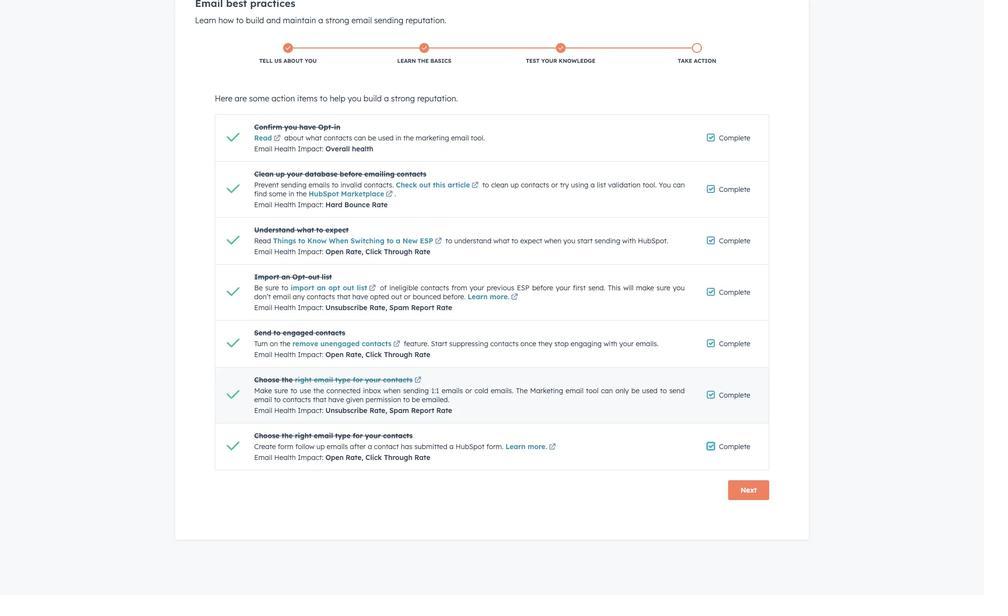 Task type: describe. For each thing, give the bounding box(es) containing it.
the right on on the left of page
[[280, 340, 290, 349]]

to right understand
[[512, 237, 518, 246]]

email health impact: open rate, click through rate for contacts
[[254, 350, 430, 359]]

items
[[297, 94, 318, 103]]

engaging
[[571, 340, 602, 349]]

emails inside make sure to use the connected inbox when sending 1:1 emails or cold emails. the marketing email tool can only be used to send email to contacts that have given permission to be emailed. email health impact: unsubscribe rate, spam report rate
[[442, 387, 463, 396]]

0 vertical spatial reputation.
[[406, 15, 446, 25]]

inbox
[[363, 387, 381, 396]]

a right maintain
[[318, 15, 323, 25]]

0 vertical spatial have
[[299, 123, 316, 132]]

a right after
[[368, 443, 372, 451]]

article
[[448, 181, 470, 190]]

click for contacts
[[365, 350, 382, 359]]

to left help
[[320, 94, 328, 103]]

0 vertical spatial with
[[622, 237, 636, 246]]

contacts up overall
[[324, 134, 352, 143]]

0 vertical spatial emails
[[309, 181, 330, 190]]

things to know when switching to a new esp
[[273, 237, 433, 246]]

here are some action items to help you build a strong reputation.
[[215, 94, 458, 103]]

impact: for your
[[298, 200, 324, 209]]

a inside to clean up contacts or try using a list validation tool. you can find some in the
[[591, 181, 595, 190]]

you right help
[[348, 94, 361, 103]]

0 vertical spatial can
[[354, 134, 366, 143]]

out right opt
[[343, 284, 354, 293]]

will
[[623, 284, 634, 293]]

1 unsubscribe from the top
[[325, 303, 367, 312]]

email health impact: overall health
[[254, 145, 373, 153]]

0 vertical spatial expect
[[325, 226, 349, 235]]

about what contacts can be used in the marketing email tool.
[[282, 134, 485, 143]]

0 horizontal spatial more.
[[490, 293, 509, 301]]

2 type from the top
[[335, 432, 351, 441]]

your up create form follow up emails after a contact has submitted a hubspot form.
[[365, 432, 381, 441]]

0 vertical spatial hubspot
[[309, 190, 339, 199]]

send.
[[588, 284, 605, 293]]

health for up
[[274, 200, 296, 209]]

take
[[678, 57, 692, 64]]

the
[[418, 57, 429, 64]]

some inside to clean up contacts or try using a list validation tool. you can find some in the
[[269, 190, 287, 199]]

emailed.
[[422, 396, 449, 404]]

stop
[[554, 340, 569, 349]]

0 horizontal spatial up
[[276, 170, 285, 179]]

emails. inside make sure to use the connected inbox when sending 1:1 emails or cold emails. the marketing email tool can only be used to send email to contacts that have given permission to be emailed. email health impact: unsubscribe rate, spam report rate
[[491, 387, 514, 396]]

send to engaged contacts
[[254, 329, 345, 338]]

report inside make sure to use the connected inbox when sending 1:1 emails or cold emails. the marketing email tool can only be used to send email to contacts that have given permission to be emailed. email health impact: unsubscribe rate, spam report rate
[[411, 406, 434, 415]]

health for what
[[274, 248, 296, 256]]

1 right from the top
[[295, 376, 312, 385]]

tool
[[586, 387, 599, 396]]

start
[[431, 340, 447, 349]]

import
[[254, 273, 279, 282]]

when inside make sure to use the connected inbox when sending 1:1 emails or cold emails. the marketing email tool can only be used to send email to contacts that have given permission to be emailed. email health impact: unsubscribe rate, spam report rate
[[383, 387, 401, 396]]

link opens in a new window image inside read link
[[274, 135, 281, 143]]

complete for be sure to
[[719, 288, 750, 297]]

to right make
[[274, 396, 281, 404]]

action
[[694, 57, 716, 64]]

1 horizontal spatial when
[[544, 237, 561, 246]]

to right how
[[236, 15, 244, 25]]

turn on the
[[254, 340, 292, 349]]

send
[[254, 329, 271, 338]]

a left the new
[[396, 237, 400, 246]]

learn the basics button
[[356, 41, 493, 67]]

overall
[[325, 145, 350, 153]]

feature. start suppressing contacts once they stop engaging with your emails.
[[402, 340, 659, 349]]

through for things to know when switching to a new esp
[[384, 248, 412, 256]]

new
[[403, 237, 418, 246]]

email health impact: unsubscribe rate, spam report rate
[[254, 303, 452, 312]]

1 horizontal spatial emails.
[[636, 340, 659, 349]]

prevent sending emails to invalid contacts.
[[254, 181, 396, 190]]

sure for make sure to use the connected inbox when sending 1:1 emails or cold emails. the marketing email tool can only be used to send email to contacts that have given permission to be emailed. email health impact: unsubscribe rate, spam report rate
[[274, 387, 288, 396]]

0 vertical spatial some
[[249, 94, 269, 103]]

3 open from the top
[[325, 453, 344, 462]]

you inside of ineligible contacts from your previous esp before your first send. this will make sure you don't email any contacts that have opted out or bounced before.
[[673, 284, 685, 293]]

import
[[291, 284, 314, 293]]

contacts left once
[[490, 340, 519, 349]]

to up know
[[316, 226, 323, 235]]

contacts right "any"
[[307, 293, 335, 301]]

permission
[[366, 396, 401, 404]]

and
[[266, 15, 281, 25]]

link opens in a new window image inside import an opt out list link
[[369, 285, 376, 293]]

open for know
[[325, 248, 344, 256]]

be sure to
[[254, 284, 291, 293]]

email for send
[[254, 350, 272, 359]]

tell us about you
[[259, 57, 317, 64]]

0 horizontal spatial build
[[246, 15, 264, 25]]

this
[[433, 181, 445, 190]]

contacts inside make sure to use the connected inbox when sending 1:1 emails or cold emails. the marketing email tool can only be used to send email to contacts that have given permission to be emailed. email health impact: unsubscribe rate, spam report rate
[[283, 396, 311, 404]]

try
[[560, 181, 569, 190]]

remove
[[292, 340, 318, 349]]

learn
[[397, 57, 416, 64]]

to understand what to expect when you start sending with hubspot.
[[444, 237, 668, 246]]

that inside of ineligible contacts from your previous esp before your first send. this will make sure you don't email any contacts that have opted out or bounced before.
[[337, 293, 350, 301]]

complete for turn on the
[[719, 340, 750, 349]]

your left first
[[556, 284, 570, 293]]

this
[[608, 284, 621, 293]]

rate for understand what to expect
[[415, 248, 430, 256]]

have inside of ineligible contacts from your previous esp before your first send. this will make sure you don't email any contacts that have opted out or bounced before.
[[352, 293, 368, 301]]

impact: for engaged
[[298, 350, 324, 359]]

to left the new
[[387, 237, 394, 246]]

email for understand
[[254, 248, 272, 256]]

us
[[274, 57, 282, 64]]

1 vertical spatial expect
[[520, 237, 542, 246]]

use
[[300, 387, 311, 396]]

check out this article
[[396, 181, 470, 190]]

or inside to clean up contacts or try using a list validation tool. you can find some in the
[[551, 181, 558, 190]]

1 complete from the top
[[719, 134, 750, 143]]

how
[[218, 15, 234, 25]]

1 vertical spatial hubspot
[[456, 443, 484, 451]]

given
[[346, 396, 364, 404]]

next button
[[728, 481, 769, 500]]

previous
[[487, 284, 514, 293]]

link opens in a new window image inside things to know when switching to a new esp link
[[435, 238, 442, 246]]

0 horizontal spatial before
[[340, 170, 362, 179]]

1 vertical spatial learn more. link
[[506, 443, 558, 451]]

your left 'database'
[[287, 170, 303, 179]]

2 horizontal spatial be
[[631, 387, 640, 396]]

health for the
[[274, 453, 296, 462]]

learn the basics
[[397, 57, 451, 64]]

send
[[669, 387, 685, 396]]

about
[[284, 134, 304, 143]]

0 vertical spatial learn more. link
[[468, 293, 520, 301]]

sending right start
[[595, 237, 620, 246]]

take action
[[678, 57, 716, 64]]

email for confirm
[[254, 145, 272, 153]]

don't
[[254, 293, 271, 301]]

1 vertical spatial reputation.
[[417, 94, 458, 103]]

1 vertical spatial build
[[364, 94, 382, 103]]

maintain
[[283, 15, 316, 25]]

an for import
[[317, 284, 326, 293]]

cold
[[475, 387, 488, 396]]

to right the permission
[[403, 396, 410, 404]]

can inside make sure to use the connected inbox when sending 1:1 emails or cold emails. the marketing email tool can only be used to send email to contacts that have given permission to be emailed. email health impact: unsubscribe rate, spam report rate
[[601, 387, 613, 396]]

link opens in a new window image inside things to know when switching to a new esp link
[[435, 238, 442, 246]]

1 horizontal spatial up
[[316, 443, 325, 451]]

0 horizontal spatial esp
[[420, 237, 433, 246]]

sending inside make sure to use the connected inbox when sending 1:1 emails or cold emails. the marketing email tool can only be used to send email to contacts that have given permission to be emailed. email health impact: unsubscribe rate, spam report rate
[[403, 387, 429, 396]]

tool. for validation
[[643, 181, 657, 190]]

contacts left from
[[421, 284, 449, 293]]

link opens in a new window image inside right email type for your contacts link
[[414, 377, 421, 385]]

when
[[329, 237, 348, 246]]

1 for from the top
[[353, 376, 363, 385]]

email for choose
[[254, 453, 272, 462]]

opted
[[370, 293, 389, 301]]

contacts inside to clean up contacts or try using a list validation tool. you can find some in the
[[521, 181, 549, 190]]

to down import an opt-out list
[[281, 284, 288, 293]]

the left marketing
[[403, 134, 414, 143]]

list containing tell us about you
[[196, 35, 789, 73]]

to down understand what to expect
[[298, 237, 305, 246]]

learn how to build and maintain a strong email sending reputation.
[[195, 15, 446, 25]]

2 vertical spatial emails
[[327, 443, 348, 451]]

test your knowledge
[[526, 57, 596, 64]]

build_reputation list item
[[629, 41, 765, 67]]

link opens in a new window image inside check out this article link
[[472, 182, 479, 190]]

turn
[[254, 340, 268, 349]]

to left understand
[[446, 237, 452, 246]]

suppressing
[[449, 340, 488, 349]]

what for about
[[306, 134, 322, 143]]

3 email health impact: open rate, click through rate from the top
[[254, 453, 430, 462]]

create form follow up emails after a contact has submitted a hubspot form.
[[254, 443, 506, 451]]

sending right 'prevent'
[[281, 181, 307, 190]]

your up the inbox
[[365, 376, 381, 385]]

the down turn on the
[[282, 376, 293, 385]]

list for import an opt-out list
[[322, 273, 332, 282]]

the up form
[[282, 432, 293, 441]]

first
[[573, 284, 586, 293]]

are
[[235, 94, 247, 103]]

spam inside make sure to use the connected inbox when sending 1:1 emails or cold emails. the marketing email tool can only be used to send email to contacts that have given permission to be emailed. email health impact: unsubscribe rate, spam report rate
[[389, 406, 409, 415]]

1 horizontal spatial opt-
[[318, 123, 334, 132]]

2 for from the top
[[353, 432, 363, 441]]

contacts up check
[[397, 170, 426, 179]]

hubspot marketplace
[[309, 190, 384, 199]]

a up about what contacts can be used in the marketing email tool.
[[384, 94, 389, 103]]

0 horizontal spatial be
[[368, 134, 376, 143]]

ineligible
[[389, 284, 418, 293]]

tell
[[259, 57, 273, 64]]

to inside to clean up contacts or try using a list validation tool. you can find some in the
[[482, 181, 489, 190]]

1 type from the top
[[335, 376, 351, 385]]

email health impact: hard bounce rate
[[254, 200, 388, 209]]

unengaged
[[320, 340, 360, 349]]

to clean up contacts or try using a list validation tool. you can find some in the
[[254, 181, 685, 199]]

things to know when switching to a new esp link
[[273, 237, 444, 246]]

before inside of ineligible contacts from your previous esp before your first send. this will make sure you don't email any contacts that have opted out or bounced before.
[[532, 284, 553, 293]]

esp inside of ineligible contacts from your previous esp before your first send. this will make sure you don't email any contacts that have opted out or bounced before.
[[517, 284, 530, 293]]

understand what to expect
[[254, 226, 349, 235]]

sure inside of ineligible contacts from your previous esp before your first send. this will make sure you don't email any contacts that have opted out or bounced before.
[[657, 284, 670, 293]]

or inside of ineligible contacts from your previous esp before your first send. this will make sure you don't email any contacts that have opted out or bounced before.
[[404, 293, 411, 301]]

your right from
[[470, 284, 484, 293]]

you up the 'about'
[[284, 123, 297, 132]]

impact: for to
[[298, 248, 324, 256]]

using
[[571, 181, 589, 190]]

an for import
[[281, 273, 290, 282]]

1 spam from the top
[[389, 303, 409, 312]]

have inside make sure to use the connected inbox when sending 1:1 emails or cold emails. the marketing email tool can only be used to send email to contacts that have given permission to be emailed. email health impact: unsubscribe rate, spam report rate
[[328, 396, 344, 404]]

of ineligible contacts from your previous esp before your first send. this will make sure you don't email any contacts that have opted out or bounced before.
[[254, 284, 685, 301]]

you left start
[[563, 237, 575, 246]]

out inside of ineligible contacts from your previous esp before your first send. this will make sure you don't email any contacts that have opted out or bounced before.
[[391, 293, 402, 301]]

rate, inside make sure to use the connected inbox when sending 1:1 emails or cold emails. the marketing email tool can only be used to send email to contacts that have given permission to be emailed. email health impact: unsubscribe rate, spam report rate
[[370, 406, 387, 415]]

complete for read
[[719, 237, 750, 246]]

1 horizontal spatial strong
[[391, 94, 415, 103]]

rate, down after
[[346, 453, 363, 462]]

only
[[615, 387, 629, 396]]



Task type: vqa. For each thing, say whether or not it's contained in the screenshot.
Upgrade within menu
no



Task type: locate. For each thing, give the bounding box(es) containing it.
0 vertical spatial learn more.
[[468, 293, 509, 301]]

0 vertical spatial list
[[597, 181, 606, 190]]

6 email from the top
[[254, 406, 272, 415]]

read down confirm
[[254, 134, 272, 143]]

5 email from the top
[[254, 350, 272, 359]]

2 complete from the top
[[719, 185, 750, 194]]

0 vertical spatial opt-
[[318, 123, 334, 132]]

or left try
[[551, 181, 558, 190]]

contacts up has
[[383, 432, 413, 441]]

spam down 'ineligible'
[[389, 303, 409, 312]]

sending left 1:1
[[403, 387, 429, 396]]

marketing
[[530, 387, 563, 396]]

contacts right unengaged
[[362, 340, 392, 349]]

2 vertical spatial can
[[601, 387, 613, 396]]

0 horizontal spatial learn
[[195, 15, 216, 25]]

through down the new
[[384, 248, 412, 256]]

link opens in a new window image inside right email type for your contacts link
[[414, 377, 421, 385]]

before.
[[443, 293, 466, 301]]

rate, down remove unengaged contacts link at the left bottom of page
[[346, 350, 363, 359]]

clean
[[491, 181, 508, 190]]

learn more. right form.
[[506, 443, 547, 451]]

the up email health impact: hard bounce rate
[[296, 190, 307, 199]]

that up email health impact: unsubscribe rate, spam report rate
[[337, 293, 350, 301]]

once
[[521, 340, 536, 349]]

learn
[[195, 15, 216, 25], [468, 293, 488, 301], [506, 443, 526, 451]]

rate
[[372, 200, 388, 209], [415, 248, 430, 256], [436, 303, 452, 312], [415, 350, 430, 359], [436, 406, 452, 415], [415, 453, 430, 462]]

1 vertical spatial type
[[335, 432, 351, 441]]

check
[[396, 181, 417, 190]]

1 horizontal spatial with
[[622, 237, 636, 246]]

build right help
[[364, 94, 382, 103]]

complete for create form follow up emails after a contact has submitted a hubspot form.
[[719, 443, 750, 451]]

1 read from the top
[[254, 134, 272, 143]]

database
[[305, 170, 338, 179]]

rate, for know
[[346, 248, 363, 256]]

3 through from the top
[[384, 453, 412, 462]]

3 health from the top
[[274, 248, 296, 256]]

can right tool in the right bottom of the page
[[601, 387, 613, 396]]

to left use
[[291, 387, 297, 396]]

list left opted
[[357, 284, 367, 293]]

the inside to clean up contacts or try using a list validation tool. you can find some in the
[[296, 190, 307, 199]]

choose the
[[254, 376, 295, 385]]

list for import an opt out list
[[357, 284, 367, 293]]

0 horizontal spatial with
[[604, 340, 617, 349]]

2 spam from the top
[[389, 406, 409, 415]]

5 complete from the top
[[719, 340, 750, 349]]

engaged
[[283, 329, 313, 338]]

click for know
[[365, 248, 382, 256]]

0 horizontal spatial expect
[[325, 226, 349, 235]]

or left cold
[[465, 387, 472, 396]]

rate down contacts.
[[372, 200, 388, 209]]

used inside make sure to use the connected inbox when sending 1:1 emails or cold emails. the marketing email tool can only be used to send email to contacts that have given permission to be emailed. email health impact: unsubscribe rate, spam report rate
[[642, 387, 658, 396]]

up inside to clean up contacts or try using a list validation tool. you can find some in the
[[510, 181, 519, 190]]

contact
[[374, 443, 399, 451]]

0 vertical spatial what
[[306, 134, 322, 143]]

health for an
[[274, 303, 296, 312]]

be right only
[[631, 387, 640, 396]]

email health impact: open rate, click through rate down when
[[254, 248, 430, 256]]

0 vertical spatial up
[[276, 170, 285, 179]]

1 horizontal spatial esp
[[517, 284, 530, 293]]

with right engaging
[[604, 340, 617, 349]]

1 vertical spatial esp
[[517, 284, 530, 293]]

0 vertical spatial spam
[[389, 303, 409, 312]]

tool. inside to clean up contacts or try using a list validation tool. you can find some in the
[[643, 181, 657, 190]]

1 horizontal spatial or
[[465, 387, 472, 396]]

what right understand
[[493, 237, 510, 246]]

to up on on the left of page
[[274, 329, 281, 338]]

1 vertical spatial open
[[325, 350, 344, 359]]

1 vertical spatial emails.
[[491, 387, 514, 396]]

health
[[352, 145, 373, 153]]

1 vertical spatial what
[[297, 226, 314, 235]]

link opens in a new window image inside read link
[[274, 135, 281, 143]]

0 vertical spatial right
[[295, 376, 312, 385]]

0 vertical spatial or
[[551, 181, 558, 190]]

0 horizontal spatial when
[[383, 387, 401, 396]]

or
[[551, 181, 558, 190], [404, 293, 411, 301], [465, 387, 472, 396]]

0 vertical spatial open
[[325, 248, 344, 256]]

what
[[306, 134, 322, 143], [297, 226, 314, 235], [493, 237, 510, 246]]

be
[[254, 284, 263, 293]]

find
[[254, 190, 267, 199]]

esp right previous
[[517, 284, 530, 293]]

0 horizontal spatial have
[[299, 123, 316, 132]]

1 horizontal spatial build
[[364, 94, 382, 103]]

list
[[196, 35, 789, 73]]

that right use
[[313, 396, 326, 404]]

choose for choose the
[[254, 376, 280, 385]]

2 open from the top
[[325, 350, 344, 359]]

0 horizontal spatial or
[[404, 293, 411, 301]]

spam
[[389, 303, 409, 312], [389, 406, 409, 415]]

can inside to clean up contacts or try using a list validation tool. you can find some in the
[[673, 181, 685, 190]]

1 impact: from the top
[[298, 145, 324, 153]]

0 vertical spatial click
[[365, 248, 382, 256]]

contacts
[[324, 134, 352, 143], [397, 170, 426, 179], [521, 181, 549, 190], [421, 284, 449, 293], [307, 293, 335, 301], [316, 329, 345, 338], [362, 340, 392, 349], [490, 340, 519, 349], [383, 376, 413, 385], [283, 396, 311, 404], [383, 432, 413, 441]]

read
[[254, 134, 272, 143], [254, 237, 273, 246]]

link opens in a new window image
[[274, 135, 281, 143], [472, 182, 479, 190], [435, 238, 442, 246], [369, 285, 376, 293], [511, 294, 518, 301], [393, 341, 400, 349], [393, 341, 400, 349], [414, 377, 421, 385], [549, 444, 556, 451]]

0 vertical spatial an
[[281, 273, 290, 282]]

1 email health impact: open rate, click through rate from the top
[[254, 248, 430, 256]]

sending up learn
[[374, 15, 403, 25]]

2 horizontal spatial list
[[597, 181, 606, 190]]

health for to
[[274, 350, 296, 359]]

complete
[[719, 134, 750, 143], [719, 185, 750, 194], [719, 237, 750, 246], [719, 288, 750, 297], [719, 340, 750, 349], [719, 391, 750, 400], [719, 443, 750, 451]]

1 horizontal spatial before
[[532, 284, 553, 293]]

type up after
[[335, 432, 351, 441]]

some
[[249, 94, 269, 103], [269, 190, 287, 199]]

impact: for right
[[298, 453, 324, 462]]

sure inside make sure to use the connected inbox when sending 1:1 emails or cold emails. the marketing email tool can only be used to send email to contacts that have given permission to be emailed. email health impact: unsubscribe rate, spam report rate
[[274, 387, 288, 396]]

report down emailed.
[[411, 406, 434, 415]]

about
[[284, 57, 303, 64]]

7 health from the top
[[274, 453, 296, 462]]

or inside make sure to use the connected inbox when sending 1:1 emails or cold emails. the marketing email tool can only be used to send email to contacts that have given permission to be emailed. email health impact: unsubscribe rate, spam report rate
[[465, 387, 472, 396]]

before
[[340, 170, 362, 179], [532, 284, 553, 293]]

4 complete from the top
[[719, 288, 750, 297]]

1 vertical spatial or
[[404, 293, 411, 301]]

understand
[[254, 226, 295, 235]]

impact: for have
[[298, 145, 324, 153]]

click
[[365, 248, 382, 256], [365, 350, 382, 359], [365, 453, 382, 462]]

email inside of ineligible contacts from your previous esp before your first send. this will make sure you don't email any contacts that have opted out or bounced before.
[[273, 293, 291, 301]]

list
[[597, 181, 606, 190], [322, 273, 332, 282], [357, 284, 367, 293]]

check out this article link
[[396, 181, 480, 190]]

in
[[334, 123, 340, 132], [396, 134, 401, 143], [289, 190, 294, 199]]

can up health
[[354, 134, 366, 143]]

impact: left hard
[[298, 200, 324, 209]]

contacts up unengaged
[[316, 329, 345, 338]]

open for contacts
[[325, 350, 344, 359]]

1 vertical spatial email health impact: open rate, click through rate
[[254, 350, 430, 359]]

rate, down the permission
[[370, 406, 387, 415]]

learn more. link right form.
[[506, 443, 558, 451]]

to
[[236, 15, 244, 25], [320, 94, 328, 103], [332, 181, 339, 190], [482, 181, 489, 190], [316, 226, 323, 235], [298, 237, 305, 246], [387, 237, 394, 246], [446, 237, 452, 246], [512, 237, 518, 246], [281, 284, 288, 293], [274, 329, 281, 338], [291, 387, 297, 396], [660, 387, 667, 396], [274, 396, 281, 404], [403, 396, 410, 404]]

in up overall
[[334, 123, 340, 132]]

email for clean
[[254, 200, 272, 209]]

link opens in a new window image inside import an opt out list link
[[369, 285, 376, 293]]

1 horizontal spatial tool.
[[643, 181, 657, 190]]

on
[[270, 340, 278, 349]]

impact: down "any"
[[298, 303, 324, 312]]

tool. right marketing
[[471, 134, 485, 143]]

1 horizontal spatial more.
[[528, 443, 547, 451]]

7 email from the top
[[254, 453, 272, 462]]

any
[[293, 293, 305, 301]]

health down things
[[274, 248, 296, 256]]

health inside make sure to use the connected inbox when sending 1:1 emails or cold emails. the marketing email tool can only be used to send email to contacts that have given permission to be emailed. email health impact: unsubscribe rate, spam report rate
[[274, 406, 296, 415]]

to down clean up your database before emailing contacts
[[332, 181, 339, 190]]

1 vertical spatial report
[[411, 406, 434, 415]]

learn more. link
[[468, 293, 520, 301], [506, 443, 558, 451]]

6 health from the top
[[274, 406, 296, 415]]

0 horizontal spatial hubspot
[[309, 190, 339, 199]]

1 horizontal spatial that
[[337, 293, 350, 301]]

1 health from the top
[[274, 145, 296, 153]]

more.
[[490, 293, 509, 301], [528, 443, 547, 451]]

1 horizontal spatial an
[[317, 284, 326, 293]]

contacts.
[[364, 181, 394, 190]]

when
[[544, 237, 561, 246], [383, 387, 401, 396]]

used
[[378, 134, 394, 143], [642, 387, 658, 396]]

impact: inside make sure to use the connected inbox when sending 1:1 emails or cold emails. the marketing email tool can only be used to send email to contacts that have given permission to be emailed. email health impact: unsubscribe rate, spam report rate
[[298, 406, 324, 415]]

1 horizontal spatial used
[[642, 387, 658, 396]]

feature.
[[404, 340, 429, 349]]

2 horizontal spatial in
[[396, 134, 401, 143]]

2 right from the top
[[295, 432, 312, 441]]

health down form
[[274, 453, 296, 462]]

up right clean
[[510, 181, 519, 190]]

impact: for opt-
[[298, 303, 324, 312]]

rate down the new
[[415, 248, 430, 256]]

read link
[[254, 134, 282, 143]]

hard
[[325, 200, 342, 209]]

right
[[295, 376, 312, 385], [295, 432, 312, 441]]

opt- up overall
[[318, 123, 334, 132]]

1 vertical spatial that
[[313, 396, 326, 404]]

1 vertical spatial choose
[[254, 432, 280, 441]]

2 vertical spatial list
[[357, 284, 367, 293]]

some right are
[[249, 94, 269, 103]]

rate down submitted on the left bottom
[[415, 453, 430, 462]]

for
[[353, 376, 363, 385], [353, 432, 363, 441]]

3 email from the top
[[254, 248, 272, 256]]

0 vertical spatial that
[[337, 293, 350, 301]]

esp right the new
[[420, 237, 433, 246]]

tell us about you button
[[220, 41, 356, 67]]

1 vertical spatial can
[[673, 181, 685, 190]]

2 horizontal spatial learn
[[506, 443, 526, 451]]

know
[[307, 237, 327, 246]]

6 complete from the top
[[719, 391, 750, 400]]

build
[[246, 15, 264, 25], [364, 94, 382, 103]]

form
[[278, 443, 293, 451]]

2 through from the top
[[384, 350, 412, 359]]

rate, for contacts
[[346, 350, 363, 359]]

1 through from the top
[[384, 248, 412, 256]]

sure for be sure to
[[265, 284, 279, 293]]

type up connected
[[335, 376, 351, 385]]

1 vertical spatial learn
[[468, 293, 488, 301]]

2 choose from the top
[[254, 432, 280, 441]]

with
[[622, 237, 636, 246], [604, 340, 617, 349]]

email down find
[[254, 200, 272, 209]]

0 vertical spatial report
[[411, 303, 434, 312]]

clean up your database before emailing contacts
[[254, 170, 426, 179]]

1 click from the top
[[365, 248, 382, 256]]

0 vertical spatial for
[[353, 376, 363, 385]]

complete for prevent sending emails to invalid contacts.
[[719, 185, 750, 194]]

click down remove unengaged contacts link at the left bottom of page
[[365, 350, 382, 359]]

1 vertical spatial read
[[254, 237, 273, 246]]

2 email from the top
[[254, 200, 272, 209]]

1 email from the top
[[254, 145, 272, 153]]

emails right 1:1
[[442, 387, 463, 396]]

make
[[254, 387, 272, 396]]

unsubscribe inside make sure to use the connected inbox when sending 1:1 emails or cold emails. the marketing email tool can only be used to send email to contacts that have given permission to be emailed. email health impact: unsubscribe rate, spam report rate
[[325, 406, 367, 415]]

1 horizontal spatial can
[[601, 387, 613, 396]]

emails
[[309, 181, 330, 190], [442, 387, 463, 396], [327, 443, 348, 451]]

1 vertical spatial before
[[532, 284, 553, 293]]

used left send in the bottom of the page
[[642, 387, 658, 396]]

strong
[[325, 15, 349, 25], [391, 94, 415, 103]]

1 vertical spatial emails
[[442, 387, 463, 396]]

opt- up import at the top left of the page
[[292, 273, 308, 282]]

validation
[[608, 181, 641, 190]]

0 horizontal spatial opt-
[[292, 273, 308, 282]]

more. right from
[[490, 293, 509, 301]]

rate for import an opt-out list
[[436, 303, 452, 312]]

in right 'prevent'
[[289, 190, 294, 199]]

email down create
[[254, 453, 272, 462]]

remove unengaged contacts link
[[292, 340, 402, 349]]

out left this
[[419, 181, 431, 190]]

1 choose from the top
[[254, 376, 280, 385]]

clean
[[254, 170, 274, 179]]

rate for send to engaged contacts
[[415, 350, 430, 359]]

for up connected
[[353, 376, 363, 385]]

1 vertical spatial used
[[642, 387, 658, 396]]

0 vertical spatial more.
[[490, 293, 509, 301]]

opt-
[[318, 123, 334, 132], [292, 273, 308, 282]]

3 complete from the top
[[719, 237, 750, 246]]

2 health from the top
[[274, 200, 296, 209]]

0 vertical spatial read
[[254, 134, 272, 143]]

through for remove unengaged contacts
[[384, 350, 412, 359]]

1 vertical spatial tool.
[[643, 181, 657, 190]]

sending
[[374, 15, 403, 25], [281, 181, 307, 190], [595, 237, 620, 246], [403, 387, 429, 396]]

2 click from the top
[[365, 350, 382, 359]]

0 horizontal spatial emails.
[[491, 387, 514, 396]]

the inside make sure to use the connected inbox when sending 1:1 emails or cold emails. the marketing email tool can only be used to send email to contacts that have given permission to be emailed. email health impact: unsubscribe rate, spam report rate
[[314, 387, 324, 396]]

that inside make sure to use the connected inbox when sending 1:1 emails or cold emails. the marketing email tool can only be used to send email to contacts that have given permission to be emailed. email health impact: unsubscribe rate, spam report rate
[[313, 396, 326, 404]]

understand
[[454, 237, 492, 246]]

1 vertical spatial for
[[353, 432, 363, 441]]

3 impact: from the top
[[298, 248, 324, 256]]

opt
[[328, 284, 340, 293]]

a right submitted on the left bottom
[[449, 443, 454, 451]]

1 report from the top
[[411, 303, 434, 312]]

import an opt-out list
[[254, 273, 332, 282]]

1 horizontal spatial learn
[[468, 293, 488, 301]]

link opens in a new window image inside check out this article link
[[472, 182, 479, 190]]

health down on on the left of page
[[274, 350, 296, 359]]

impact:
[[298, 145, 324, 153], [298, 200, 324, 209], [298, 248, 324, 256], [298, 303, 324, 312], [298, 350, 324, 359], [298, 406, 324, 415], [298, 453, 324, 462]]

when left start
[[544, 237, 561, 246]]

spam down the permission
[[389, 406, 409, 415]]

1 horizontal spatial be
[[412, 396, 420, 404]]

start
[[577, 237, 593, 246]]

1 vertical spatial unsubscribe
[[325, 406, 367, 415]]

tool. for email
[[471, 134, 485, 143]]

learn right from
[[468, 293, 488, 301]]

4 health from the top
[[274, 303, 296, 312]]

2 vertical spatial or
[[465, 387, 472, 396]]

what for understand
[[297, 226, 314, 235]]

basics
[[430, 57, 451, 64]]

right email type for your contacts link
[[295, 376, 423, 385]]

2 report from the top
[[411, 406, 434, 415]]

0 vertical spatial learn
[[195, 15, 216, 25]]

email inside make sure to use the connected inbox when sending 1:1 emails or cold emails. the marketing email tool can only be used to send email to contacts that have given permission to be emailed. email health impact: unsubscribe rate, spam report rate
[[254, 406, 272, 415]]

hubspot up email health impact: hard bounce rate
[[309, 190, 339, 199]]

bounce
[[344, 200, 370, 209]]

you
[[348, 94, 361, 103], [284, 123, 297, 132], [563, 237, 575, 246], [673, 284, 685, 293]]

some right find
[[269, 190, 287, 199]]

choose for choose the right email type for your contacts
[[254, 432, 280, 441]]

up right follow
[[316, 443, 325, 451]]

1 horizontal spatial have
[[328, 396, 344, 404]]

here
[[215, 94, 232, 103]]

to left send in the bottom of the page
[[660, 387, 667, 396]]

import an opt out list
[[291, 284, 367, 293]]

test
[[526, 57, 540, 64]]

rate down before.
[[436, 303, 452, 312]]

1 vertical spatial learn more.
[[506, 443, 547, 451]]

7 complete from the top
[[719, 443, 750, 451]]

contacts up the permission
[[383, 376, 413, 385]]

2 read from the top
[[254, 237, 273, 246]]

your right engaging
[[619, 340, 634, 349]]

emailing
[[364, 170, 395, 179]]

0 vertical spatial choose
[[254, 376, 280, 385]]

health for you
[[274, 145, 296, 153]]

0 horizontal spatial used
[[378, 134, 394, 143]]

7 impact: from the top
[[298, 453, 324, 462]]

your
[[541, 57, 557, 64]]

0 vertical spatial used
[[378, 134, 394, 143]]

complete for make sure to use the connected inbox when sending 1:1 emails or cold emails. the marketing email tool can only be used to send email to contacts that have given permission to be emailed.
[[719, 391, 750, 400]]

0 vertical spatial emails.
[[636, 340, 659, 349]]

rate, for opt
[[370, 303, 387, 312]]

email for import
[[254, 303, 272, 312]]

0 vertical spatial esp
[[420, 237, 433, 246]]

rate for choose the right email type for your contacts
[[415, 453, 430, 462]]

reputation. up learn the basics button
[[406, 15, 446, 25]]

1 horizontal spatial in
[[334, 123, 340, 132]]

a
[[318, 15, 323, 25], [384, 94, 389, 103], [591, 181, 595, 190], [396, 237, 400, 246], [368, 443, 372, 451], [449, 443, 454, 451]]

1 horizontal spatial expect
[[520, 237, 542, 246]]

unsubscribe down given at the bottom left of the page
[[325, 406, 367, 415]]

the
[[516, 387, 528, 396]]

2 impact: from the top
[[298, 200, 324, 209]]

2 horizontal spatial can
[[673, 181, 685, 190]]

hubspot left form.
[[456, 443, 484, 451]]

2 unsubscribe from the top
[[325, 406, 367, 415]]

1 vertical spatial spam
[[389, 406, 409, 415]]

0 horizontal spatial can
[[354, 134, 366, 143]]

open down unengaged
[[325, 350, 344, 359]]

0 horizontal spatial strong
[[325, 15, 349, 25]]

rate inside make sure to use the connected inbox when sending 1:1 emails or cold emails. the marketing email tool can only be used to send email to contacts that have given permission to be emailed. email health impact: unsubscribe rate, spam report rate
[[436, 406, 452, 415]]

5 health from the top
[[274, 350, 296, 359]]

3 click from the top
[[365, 453, 382, 462]]

learn right form.
[[506, 443, 526, 451]]

action
[[272, 94, 295, 103]]

6 impact: from the top
[[298, 406, 324, 415]]

1 vertical spatial opt-
[[292, 273, 308, 282]]

you right make
[[673, 284, 685, 293]]

0 vertical spatial before
[[340, 170, 362, 179]]

2 vertical spatial have
[[328, 396, 344, 404]]

up right 'clean'
[[276, 170, 285, 179]]

sure right make
[[657, 284, 670, 293]]

learn more.
[[468, 293, 509, 301], [506, 443, 547, 451]]

open down choose the right email type for your contacts
[[325, 453, 344, 462]]

0 vertical spatial type
[[335, 376, 351, 385]]

4 email from the top
[[254, 303, 272, 312]]

has
[[401, 443, 412, 451]]

strong down learn
[[391, 94, 415, 103]]

through
[[384, 248, 412, 256], [384, 350, 412, 359], [384, 453, 412, 462]]

2 vertical spatial learn
[[506, 443, 526, 451]]

an up "be sure to"
[[281, 273, 290, 282]]

link opens in a new window image
[[274, 135, 281, 143], [472, 182, 479, 190], [386, 191, 393, 199], [386, 191, 393, 199], [435, 238, 442, 246], [369, 285, 376, 293], [511, 294, 518, 301], [414, 377, 421, 385], [549, 444, 556, 451]]

4 impact: from the top
[[298, 303, 324, 312]]

1 vertical spatial have
[[352, 293, 368, 301]]

right up follow
[[295, 432, 312, 441]]

form.
[[486, 443, 504, 451]]

in inside to clean up contacts or try using a list validation tool. you can find some in the
[[289, 190, 294, 199]]

1 open from the top
[[325, 248, 344, 256]]

follow
[[295, 443, 315, 451]]

email health impact: open rate, click through rate for know
[[254, 248, 430, 256]]

1 vertical spatial up
[[510, 181, 519, 190]]

2 email health impact: open rate, click through rate from the top
[[254, 350, 430, 359]]

unsubscribe down opt
[[325, 303, 367, 312]]

list inside to clean up contacts or try using a list validation tool. you can find some in the
[[597, 181, 606, 190]]

hubspot.
[[638, 237, 668, 246]]

email down don't
[[254, 303, 272, 312]]

health down 'prevent'
[[274, 200, 296, 209]]

learn left how
[[195, 15, 216, 25]]

1 vertical spatial list
[[322, 273, 332, 282]]

out up import at the top left of the page
[[308, 273, 320, 282]]

with left hubspot.
[[622, 237, 636, 246]]

2 vertical spatial what
[[493, 237, 510, 246]]

create
[[254, 443, 276, 451]]

0 horizontal spatial tool.
[[471, 134, 485, 143]]

contacts left try
[[521, 181, 549, 190]]

sure down choose the
[[274, 387, 288, 396]]

they
[[538, 340, 552, 349]]

5 impact: from the top
[[298, 350, 324, 359]]

from
[[452, 284, 467, 293]]



